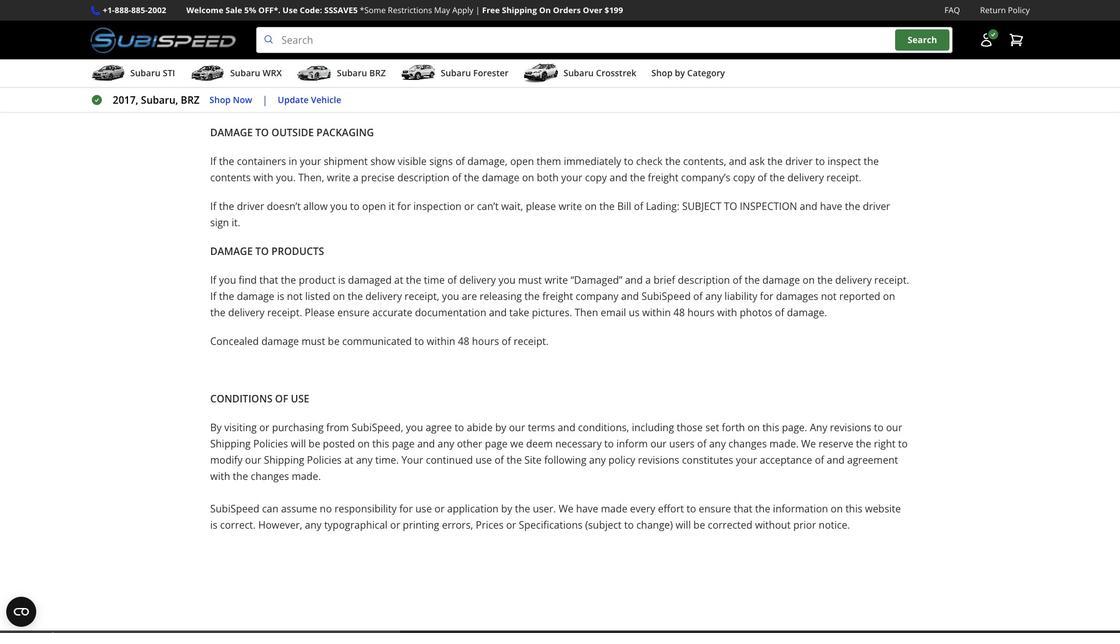 Task type: locate. For each thing, give the bounding box(es) containing it.
0 vertical spatial open
[[402, 59, 426, 73]]

by inside subispeed can assume no responsibility for use or application by the user. we have made every effort to ensure that the information on this website is correct. however, any typographical or printing errors, prices or specifications (subject to change) will be corrected without prior notice.
[[501, 502, 512, 516]]

0 vertical spatial with
[[253, 171, 273, 184]]

0 horizontal spatial please
[[526, 199, 556, 213]]

0 vertical spatial |
[[476, 4, 480, 16]]

bill left category
[[657, 59, 672, 73]]

subject inside if the driver doesn't allow you to open it for inspection or can't wait, please write on the bill of lading: subject to inspection and have the driver sign it.
[[682, 199, 722, 213]]

that right the find
[[260, 273, 278, 287]]

allow
[[343, 59, 368, 73], [303, 199, 328, 213]]

inspection
[[454, 59, 502, 73], [414, 199, 462, 213]]

releasing
[[523, 76, 566, 89], [480, 289, 522, 303]]

0 vertical spatial must
[[518, 273, 542, 287]]

subaru for subaru forester
[[441, 67, 471, 79]]

inspection up package on the top of page
[[454, 59, 502, 73]]

0 horizontal spatial brz
[[181, 93, 200, 107]]

can't inside if the driver doesn't allow you to open it for inspection or can't wait, please write on the bill of lading: subject to inspection and have the driver sign it.
[[477, 199, 499, 213]]

any down no
[[305, 518, 322, 532]]

1 vertical spatial bill
[[618, 199, 632, 213]]

copy
[[585, 171, 607, 184], [733, 171, 755, 184]]

are inside if you find that the product is damaged at the time of delivery you must write "damaged" and a brief description of the damage on the delivery receipt. if the damage is not listed on the delivery receipt, you are releasing the freight company and subispeed of any liability for damages not reported on the delivery receipt. please ensure accurate documentation and take pictures. then email us within 48 hours with photos of damage.
[[462, 289, 477, 303]]

take left pictures.
[[510, 306, 529, 319]]

bill inside if the driver doesn't allow you to open it for inspection or can't wait, please write on the bill of lading: subject to inspection and have the driver sign it.
[[618, 199, 632, 213]]

product
[[299, 273, 336, 287]]

5 subaru from the left
[[564, 67, 594, 79]]

will down effort
[[676, 518, 691, 532]]

with inside if you find that the product is damaged at the time of delivery you must write "damaged" and a brief description of the damage on the delivery receipt. if the damage is not listed on the delivery receipt, you are releasing the freight company and subispeed of any liability for damages not reported on the delivery receipt. please ensure accurate documentation and take pictures. then email us within 48 hours with photos of damage.
[[717, 306, 737, 319]]

shipment down 'packaging'
[[324, 154, 368, 168]]

0 vertical spatial inspection
[[454, 59, 502, 73]]

2 vertical spatial be
[[694, 518, 705, 532]]

with down liability
[[717, 306, 737, 319]]

be down please
[[328, 334, 340, 348]]

1 vertical spatial will
[[676, 518, 691, 532]]

be down the purchasing
[[309, 437, 320, 451]]

our right 'modify'
[[245, 453, 261, 467]]

1 horizontal spatial 48
[[674, 306, 685, 319]]

use up printing
[[416, 502, 432, 516]]

lading: inside if the driver doesn't allow you to open it for inspection or can't wait, please write on the bill of lading: subject to inspection and have the driver sign it. reminder if you sign for the package you are releasing liability.
[[686, 59, 720, 73]]

freight for write
[[543, 289, 573, 303]]

any inside subispeed can assume no responsibility for use or application by the user. we have made every effort to ensure that the information on this website is correct. however, any typographical or printing errors, prices or specifications (subject to change) will be corrected without prior notice.
[[305, 518, 322, 532]]

1 vertical spatial that
[[734, 502, 753, 516]]

printing
[[403, 518, 439, 532]]

open left them
[[510, 154, 534, 168]]

1 horizontal spatial with
[[253, 171, 273, 184]]

open down shipment.
[[402, 59, 426, 73]]

ensure inside if you find that the product is damaged at the time of delivery you must write "damaged" and a brief description of the damage on the delivery receipt. if the damage is not listed on the delivery receipt, you are releasing the freight company and subispeed of any liability for damages not reported on the delivery receipt. please ensure accurate documentation and take pictures. then email us within 48 hours with photos of damage.
[[337, 306, 370, 319]]

receipt. down pictures.
[[514, 334, 549, 348]]

on right forth
[[748, 421, 760, 434]]

1 vertical spatial be
[[309, 437, 320, 451]]

1 horizontal spatial brz
[[369, 67, 386, 79]]

find
[[239, 273, 257, 287]]

policy
[[1008, 4, 1030, 16]]

open for if the driver doesn't allow you to open it for inspection or can't wait, please write on the bill of lading: subject to inspection and have the driver sign it.
[[362, 199, 386, 213]]

subaru brz button
[[297, 62, 386, 87]]

0 vertical spatial bill
[[657, 59, 672, 73]]

1 horizontal spatial at
[[394, 273, 404, 287]]

0 vertical spatial a
[[353, 171, 359, 184]]

if for if the driver doesn't allow you to open it for inspection or can't wait, please write on the bill of lading: subject to inspection and have the driver sign it.
[[210, 199, 216, 213]]

are up the documentation
[[462, 289, 477, 303]]

1 vertical spatial we
[[559, 502, 574, 516]]

1 horizontal spatial revisions
[[830, 421, 872, 434]]

1 vertical spatial releasing
[[480, 289, 522, 303]]

or inside if the driver doesn't allow you to open it for inspection or can't wait, please write on the bill of lading: subject to inspection and have the driver sign it. reminder if you sign for the package you are releasing liability.
[[504, 59, 514, 73]]

1 horizontal spatial doesn't
[[307, 59, 341, 73]]

forth
[[722, 421, 745, 434]]

subaru inside subaru crosstrek dropdown button
[[564, 67, 594, 79]]

or down if there is damage do not refuse the shipment. note the damage(s) on the paperwork and take pictures and email us. at top
[[504, 59, 514, 73]]

by
[[210, 421, 222, 434]]

1 horizontal spatial bill
[[657, 59, 672, 73]]

0 vertical spatial will
[[291, 437, 306, 451]]

receipt. up the reported
[[875, 273, 910, 287]]

please inside if the driver doesn't allow you to open it for inspection or can't wait, please write on the bill of lading: subject to inspection and have the driver sign it. reminder if you sign for the package you are releasing liability.
[[566, 59, 596, 73]]

1 horizontal spatial email
[[738, 36, 763, 49]]

2 subaru from the left
[[230, 67, 260, 79]]

email down company
[[601, 306, 626, 319]]

off*.
[[258, 4, 281, 16]]

0 vertical spatial wait,
[[541, 59, 563, 73]]

that
[[260, 273, 278, 287], [734, 502, 753, 516]]

4 subaru from the left
[[441, 67, 471, 79]]

shipping left on
[[502, 4, 537, 16]]

prices
[[476, 518, 504, 532]]

lading: for if the driver doesn't allow you to open it for inspection or can't wait, please write on the bill of lading: subject to inspection and have the driver sign it. reminder if you sign for the package you are releasing liability.
[[686, 59, 720, 73]]

doesn't inside if the driver doesn't allow you to open it for inspection or can't wait, please write on the bill of lading: subject to inspection and have the driver sign it. reminder if you sign for the package you are releasing liability.
[[307, 59, 341, 73]]

1 horizontal spatial that
[[734, 502, 753, 516]]

page.
[[782, 421, 808, 434]]

5%
[[244, 4, 256, 16]]

is left correct.
[[210, 518, 218, 532]]

bill down immediately at the top right of page
[[618, 199, 632, 213]]

a
[[353, 171, 359, 184], [646, 273, 651, 287]]

photos
[[740, 306, 773, 319]]

inspection for if the driver doesn't allow you to open it for inspection or can't wait, please write on the bill of lading: subject to inspection and have the driver sign it. reminder if you sign for the package you are releasing liability.
[[454, 59, 502, 73]]

0 vertical spatial ensure
[[337, 306, 370, 319]]

your up then,
[[300, 154, 321, 168]]

2 horizontal spatial have
[[860, 59, 883, 73]]

1 horizontal spatial are
[[505, 76, 521, 89]]

0 horizontal spatial at
[[344, 453, 354, 467]]

0 horizontal spatial a
[[353, 171, 359, 184]]

by for have
[[501, 502, 512, 516]]

search input field
[[256, 27, 953, 53]]

freight inside if the containers in your shipment show visible signs of damage, open them immediately to check the contents, and ask the driver to inspect the contents with you. then, write a precise description of the damage on both your copy and the freight company's copy of the delivery receipt.
[[648, 171, 679, 184]]

0 horizontal spatial revisions
[[638, 453, 680, 467]]

copy down ask
[[733, 171, 755, 184]]

can't for if the driver doesn't allow you to open it for inspection or can't wait, please write on the bill of lading: subject to inspection and have the driver sign it. reminder if you sign for the package you are releasing liability.
[[517, 59, 539, 73]]

this left page.
[[763, 421, 780, 434]]

it. inside if the driver doesn't allow you to open it for inspection or can't wait, please write on the bill of lading: subject to inspection and have the driver sign it. reminder if you sign for the package you are releasing liability.
[[302, 76, 310, 89]]

0 horizontal spatial allow
[[303, 199, 328, 213]]

revisions down users
[[638, 453, 680, 467]]

a inside if the containers in your shipment show visible signs of damage, open them immediately to check the contents, and ask the driver to inspect the contents with you. then, write a precise description of the damage on both your copy and the freight company's copy of the delivery receipt.
[[353, 171, 359, 184]]

those
[[677, 421, 703, 434]]

damage for damage to outside packaging
[[210, 126, 253, 139]]

| right now
[[262, 93, 268, 107]]

0 horizontal spatial changes
[[251, 469, 289, 483]]

must down please
[[302, 334, 325, 348]]

write down both
[[559, 199, 582, 213]]

on down "paperwork"
[[625, 59, 637, 73]]

subaru inside subaru forester dropdown button
[[441, 67, 471, 79]]

damage down the 'damage,'
[[482, 171, 520, 184]]

may
[[434, 4, 450, 16]]

0 vertical spatial brz
[[369, 67, 386, 79]]

1 vertical spatial email
[[601, 306, 626, 319]]

damage down the 'shop now' 'link'
[[210, 126, 253, 139]]

is left listed
[[277, 289, 284, 303]]

0 vertical spatial by
[[675, 67, 685, 79]]

subject inside if the driver doesn't allow you to open it for inspection or can't wait, please write on the bill of lading: subject to inspection and have the driver sign it. reminder if you sign for the package you are releasing liability.
[[722, 59, 762, 73]]

you inside by visiting or purchasing from subispeed, you agree to abide by our terms and conditions, including those set forth on this page. any revisions to our shipping policies will be posted on this page and any other page we deem necessary to inform our users of any changes made. we reserve the right to modify our shipping policies at any time. your continued use of the site following any policy revisions constitutes your acceptance of and agreement with the changes made.
[[406, 421, 423, 434]]

packaging
[[317, 126, 374, 139]]

shop for shop by category
[[652, 67, 673, 79]]

a subaru crosstrek thumbnail image image
[[524, 64, 559, 83]]

releasing up the documentation
[[480, 289, 522, 303]]

1 horizontal spatial please
[[566, 59, 596, 73]]

1 horizontal spatial must
[[518, 273, 542, 287]]

brief
[[654, 273, 675, 287]]

any
[[705, 289, 722, 303], [438, 437, 454, 451], [709, 437, 726, 451], [356, 453, 373, 467], [589, 453, 606, 467], [305, 518, 322, 532]]

0 horizontal spatial subispeed
[[210, 502, 259, 516]]

and inside if the driver doesn't allow you to open it for inspection or can't wait, please write on the bill of lading: subject to inspection and have the driver sign it.
[[800, 199, 818, 213]]

sign right if
[[389, 76, 408, 89]]

if
[[230, 36, 236, 49], [250, 59, 256, 73], [210, 154, 216, 168], [210, 199, 216, 213], [210, 273, 216, 287], [210, 289, 216, 303]]

brz
[[369, 67, 386, 79], [181, 93, 200, 107]]

if left there
[[230, 36, 236, 49]]

we right user.
[[559, 502, 574, 516]]

shipment left -
[[409, 97, 453, 111]]

0 vertical spatial inspection
[[780, 59, 837, 73]]

1 vertical spatial subispeed
[[210, 502, 259, 516]]

damage
[[210, 126, 253, 139], [210, 244, 253, 258]]

of inside if the driver doesn't allow you to open it for inspection or can't wait, please write on the bill of lading: subject to inspection and have the driver sign it. reminder if you sign for the package you are releasing liability.
[[674, 59, 684, 73]]

description
[[397, 171, 450, 184], [678, 273, 730, 287]]

it down precise
[[389, 199, 395, 213]]

freight down check
[[648, 171, 679, 184]]

hours right the within at the left of page
[[472, 334, 499, 348]]

revisions up reserve
[[830, 421, 872, 434]]

of inside if the driver doesn't allow you to open it for inspection or can't wait, please write on the bill of lading: subject to inspection and have the driver sign it.
[[634, 199, 644, 213]]

specifications
[[519, 518, 583, 532]]

damage for damage to products
[[210, 244, 253, 258]]

inspection inside if the driver doesn't allow you to open it for inspection or can't wait, please write on the bill of lading: subject to inspection and have the driver sign it.
[[414, 199, 462, 213]]

subaru
[[130, 67, 161, 79], [230, 67, 260, 79], [337, 67, 367, 79], [441, 67, 471, 79], [564, 67, 594, 79]]

allow inside if the driver doesn't allow you to open it for inspection or can't wait, please write on the bill of lading: subject to inspection and have the driver sign it. reminder if you sign for the package you are releasing liability.
[[343, 59, 368, 73]]

write right then,
[[327, 171, 350, 184]]

shop inside 'link'
[[210, 94, 231, 105]]

receipt. inside if the containers in your shipment show visible signs of damage, open them immediately to check the contents, and ask the driver to inspect the contents with you. then, write a precise description of the damage on both your copy and the freight company's copy of the delivery receipt.
[[827, 171, 862, 184]]

faq link
[[945, 4, 960, 17]]

0 horizontal spatial 48
[[458, 334, 469, 348]]

not up damage.
[[821, 289, 837, 303]]

2 not from the left
[[821, 289, 837, 303]]

1 horizontal spatial open
[[402, 59, 426, 73]]

made. up acceptance at the right of page
[[770, 437, 799, 451]]

refuse
[[355, 36, 384, 49]]

deem
[[526, 437, 553, 451]]

doesn't
[[307, 59, 341, 73], [267, 199, 301, 213]]

for
[[437, 59, 451, 73], [411, 76, 424, 89], [397, 199, 411, 213], [760, 289, 774, 303], [399, 502, 413, 516]]

application
[[447, 502, 499, 516]]

freight for check
[[648, 171, 679, 184]]

effort
[[658, 502, 684, 516]]

for up 'photos'
[[760, 289, 774, 303]]

inspection for if the driver doesn't allow you to open it for inspection or can't wait, please write on the bill of lading: subject to inspection and have the driver sign it. reminder if you sign for the package you are releasing liability.
[[780, 59, 837, 73]]

|
[[476, 4, 480, 16], [262, 93, 268, 107]]

0 vertical spatial have
[[860, 59, 883, 73]]

right
[[874, 437, 896, 451]]

write for if you find that the product is damaged at the time of delivery you must write "damaged" and a brief description of the damage on the delivery receipt. if the damage is not listed on the delivery receipt, you are releasing the freight company and subispeed of any liability for damages not reported on the delivery receipt. please ensure accurate documentation and take pictures. then email us within 48 hours with photos of damage.
[[545, 273, 568, 287]]

if the driver doesn't allow you to open it for inspection or can't wait, please write on the bill of lading: subject to inspection and have the driver sign it.
[[210, 199, 891, 229]]

1 horizontal spatial not
[[821, 289, 837, 303]]

subaru up now
[[230, 67, 260, 79]]

receipt.
[[827, 171, 862, 184], [875, 273, 910, 287], [267, 306, 302, 319], [514, 334, 549, 348]]

write inside if you find that the product is damaged at the time of delivery you must write "damaged" and a brief description of the damage on the delivery receipt. if the damage is not listed on the delivery receipt, you are releasing the freight company and subispeed of any liability for damages not reported on the delivery receipt. please ensure accurate documentation and take pictures. then email us within 48 hours with photos of damage.
[[545, 273, 568, 287]]

0 vertical spatial at
[[394, 273, 404, 287]]

hours inside if you find that the product is damaged at the time of delivery you must write "damaged" and a brief description of the damage on the delivery receipt. if the damage is not listed on the delivery receipt, you are releasing the freight company and subispeed of any liability for damages not reported on the delivery receipt. please ensure accurate documentation and take pictures. then email us within 48 hours with photos of damage.
[[688, 306, 715, 319]]

brz right if
[[369, 67, 386, 79]]

damage
[[277, 36, 314, 49], [482, 171, 520, 184], [763, 273, 800, 287], [237, 289, 274, 303], [262, 334, 299, 348]]

doesn't up reminder
[[307, 59, 341, 73]]

2 horizontal spatial with
[[717, 306, 737, 319]]

of
[[275, 392, 288, 406]]

1 horizontal spatial lading:
[[686, 59, 720, 73]]

1 vertical spatial lading:
[[646, 199, 680, 213]]

on inside if the containers in your shipment show visible signs of damage, open them immediately to check the contents, and ask the driver to inspect the contents with you. then, write a precise description of the damage on both your copy and the freight company's copy of the delivery receipt.
[[522, 171, 534, 184]]

1 subaru from the left
[[130, 67, 161, 79]]

other
[[457, 437, 482, 451]]

button image
[[979, 33, 994, 48]]

0 horizontal spatial shipping
[[210, 437, 251, 451]]

damage up damages
[[763, 273, 800, 287]]

if inside if the driver doesn't allow you to open it for inspection or can't wait, please write on the bill of lading: subject to inspection and have the driver sign it.
[[210, 199, 216, 213]]

write down "paperwork"
[[599, 59, 622, 73]]

it. up damage to products
[[232, 216, 240, 229]]

1 horizontal spatial sign
[[280, 76, 299, 89]]

are inside if the driver doesn't allow you to open it for inspection or can't wait, please write on the bill of lading: subject to inspection and have the driver sign it. reminder if you sign for the package you are releasing liability.
[[505, 76, 521, 89]]

us within
[[629, 306, 671, 319]]

at
[[394, 273, 404, 287], [344, 453, 354, 467]]

0 vertical spatial we
[[801, 437, 816, 451]]

subject for if the driver doesn't allow you to open it for inspection or can't wait, please write on the bill of lading: subject to inspection and have the driver sign it.
[[682, 199, 722, 213]]

1 vertical spatial please
[[526, 199, 556, 213]]

on inside if the driver doesn't allow you to open it for inspection or can't wait, please write on the bill of lading: subject to inspection and have the driver sign it.
[[585, 199, 597, 213]]

agree
[[426, 421, 452, 434]]

with down containers
[[253, 171, 273, 184]]

1 vertical spatial made.
[[292, 469, 321, 483]]

3 subaru from the left
[[337, 67, 367, 79]]

inspection inside if the driver doesn't allow you to open it for inspection or can't wait, please write on the bill of lading: subject to inspection and have the driver sign it. reminder if you sign for the package you are releasing liability.
[[780, 59, 837, 73]]

0 horizontal spatial releasing
[[480, 289, 522, 303]]

damage,
[[468, 154, 508, 168]]

on right listed
[[333, 289, 345, 303]]

subaru inside dropdown button
[[230, 67, 260, 79]]

1 vertical spatial ensure
[[699, 502, 731, 516]]

please for if the driver doesn't allow you to open it for inspection or can't wait, please write on the bill of lading: subject to inspection and have the driver sign it.
[[526, 199, 556, 213]]

0 vertical spatial doesn't
[[307, 59, 341, 73]]

constitutes
[[682, 453, 734, 467]]

wait, inside if the driver doesn't allow you to open it for inspection or can't wait, please write on the bill of lading: subject to inspection and have the driver sign it.
[[501, 199, 523, 213]]

wait, down damage(s) in the top left of the page
[[541, 59, 563, 73]]

package
[[445, 76, 483, 89]]

can't down the 'damage,'
[[477, 199, 499, 213]]

purchasing
[[272, 421, 324, 434]]

or
[[504, 59, 514, 73], [464, 199, 474, 213], [259, 421, 269, 434], [435, 502, 445, 516], [390, 518, 400, 532], [506, 518, 516, 532]]

0 horizontal spatial with
[[210, 469, 230, 483]]

users
[[669, 437, 695, 451]]

0 vertical spatial please
[[566, 59, 596, 73]]

can up however,
[[262, 502, 279, 516]]

reserve
[[819, 437, 854, 451]]

on inside if the driver doesn't allow you to open it for inspection or can't wait, please write on the bill of lading: subject to inspection and have the driver sign it. reminder if you sign for the package you are releasing liability.
[[625, 59, 637, 73]]

1 horizontal spatial made.
[[770, 437, 799, 451]]

not
[[287, 289, 303, 303], [821, 289, 837, 303]]

bill inside if the driver doesn't allow you to open it for inspection or can't wait, please write on the bill of lading: subject to inspection and have the driver sign it. reminder if you sign for the package you are releasing liability.
[[657, 59, 672, 73]]

subaru inside subaru sti 'dropdown button'
[[130, 67, 161, 79]]

1 horizontal spatial allow
[[343, 59, 368, 73]]

0 vertical spatial hours
[[688, 306, 715, 319]]

2 horizontal spatial be
[[694, 518, 705, 532]]

this
[[309, 97, 326, 111], [763, 421, 780, 434], [372, 437, 389, 451], [846, 502, 863, 516]]

a subaru forester thumbnail image image
[[401, 64, 436, 83]]

assume
[[281, 502, 317, 516]]

open inside if the driver doesn't allow you to open it for inspection or can't wait, please write on the bill of lading: subject to inspection and have the driver sign it.
[[362, 199, 386, 213]]

wait, for if the driver doesn't allow you to open it for inspection or can't wait, please write on the bill of lading: subject to inspection and have the driver sign it.
[[501, 199, 523, 213]]

can't down damage(s) in the top left of the page
[[517, 59, 539, 73]]

a subaru brz thumbnail image image
[[297, 64, 332, 83]]

it. inside if the driver doesn't allow you to open it for inspection or can't wait, please write on the bill of lading: subject to inspection and have the driver sign it.
[[232, 216, 240, 229]]

we inside subispeed can assume no responsibility for use or application by the user. we have made every effort to ensure that the information on this website is correct. however, any typographical or printing errors, prices or specifications (subject to change) will be corrected without prior notice.
[[559, 502, 574, 516]]

1 vertical spatial use
[[476, 453, 492, 467]]

by inside by visiting or purchasing from subispeed, you agree to abide by our terms and conditions, including those set forth on this page. any revisions to our shipping policies will be posted on this page and any other page we deem necessary to inform our users of any changes made. we reserve the right to modify our shipping policies at any time. your continued use of the site following any policy revisions constitutes your acceptance of and agreement with the changes made.
[[495, 421, 507, 434]]

policies down posted
[[307, 453, 342, 467]]

0 vertical spatial subject
[[722, 59, 762, 73]]

0 vertical spatial take
[[654, 36, 674, 49]]

0 horizontal spatial it
[[389, 199, 395, 213]]

subaru up you can use this link to track your shipment -
[[337, 67, 367, 79]]

damage to outside packaging
[[210, 126, 374, 139]]

we inside by visiting or purchasing from subispeed, you agree to abide by our terms and conditions, including those set forth on this page. any revisions to our shipping policies will be posted on this page and any other page we deem necessary to inform our users of any changes made. we reserve the right to modify our shipping policies at any time. your continued use of the site following any policy revisions constitutes your acceptance of and agreement with the changes made.
[[801, 437, 816, 451]]

subaru brz
[[337, 67, 386, 79]]

1 horizontal spatial subispeed
[[642, 289, 691, 303]]

communicated
[[342, 334, 412, 348]]

2 damage from the top
[[210, 244, 253, 258]]

1 damage from the top
[[210, 126, 253, 139]]

a left precise
[[353, 171, 359, 184]]

1 vertical spatial revisions
[[638, 453, 680, 467]]

subaru up -
[[441, 67, 471, 79]]

if inside if the driver doesn't allow you to open it for inspection or can't wait, please write on the bill of lading: subject to inspection and have the driver sign it. reminder if you sign for the package you are releasing liability.
[[250, 59, 256, 73]]

can't inside if the driver doesn't allow you to open it for inspection or can't wait, please write on the bill of lading: subject to inspection and have the driver sign it. reminder if you sign for the package you are releasing liability.
[[517, 59, 539, 73]]

1 vertical spatial must
[[302, 334, 325, 348]]

1 horizontal spatial shop
[[652, 67, 673, 79]]

changes up assume
[[251, 469, 289, 483]]

0 horizontal spatial freight
[[543, 289, 573, 303]]

open down precise
[[362, 199, 386, 213]]

by
[[675, 67, 685, 79], [495, 421, 507, 434], [501, 502, 512, 516]]

1 horizontal spatial it
[[429, 59, 435, 73]]

and inside if the driver doesn't allow you to open it for inspection or can't wait, please write on the bill of lading: subject to inspection and have the driver sign it. reminder if you sign for the package you are releasing liability.
[[840, 59, 858, 73]]

0 horizontal spatial will
[[291, 437, 306, 451]]

1 horizontal spatial shipping
[[264, 453, 304, 467]]

if down contents
[[210, 199, 216, 213]]

will inside subispeed can assume no responsibility for use or application by the user. we have made every effort to ensure that the information on this website is correct. however, any typographical or printing errors, prices or specifications (subject to change) will be corrected without prior notice.
[[676, 518, 691, 532]]

*some
[[360, 4, 386, 16]]

conditions,
[[578, 421, 629, 434]]

it inside if the driver doesn't allow you to open it for inspection or can't wait, please write on the bill of lading: subject to inspection and have the driver sign it.
[[389, 199, 395, 213]]

us.
[[766, 36, 779, 49]]

1 copy from the left
[[585, 171, 607, 184]]

shop by category button
[[652, 62, 725, 87]]

sign up update
[[280, 76, 299, 89]]

them
[[537, 154, 561, 168]]

please inside if the driver doesn't allow you to open it for inspection or can't wait, please write on the bill of lading: subject to inspection and have the driver sign it.
[[526, 199, 556, 213]]

1 vertical spatial can
[[262, 502, 279, 516]]

have
[[860, 59, 883, 73], [820, 199, 843, 213], [576, 502, 599, 516]]

bill for if the driver doesn't allow you to open it for inspection or can't wait, please write on the bill of lading: subject to inspection and have the driver sign it.
[[618, 199, 632, 213]]

if inside if the containers in your shipment show visible signs of damage, open them immediately to check the contents, and ask the driver to inspect the contents with you. then, write a precise description of the damage on both your copy and the freight company's copy of the delivery receipt.
[[210, 154, 216, 168]]

on inside subispeed can assume no responsibility for use or application by the user. we have made every effort to ensure that the information on this website is correct. however, any typographical or printing errors, prices or specifications (subject to change) will be corrected without prior notice.
[[831, 502, 843, 516]]

open inside if the driver doesn't allow you to open it for inspection or can't wait, please write on the bill of lading: subject to inspection and have the driver sign it. reminder if you sign for the package you are releasing liability.
[[402, 59, 426, 73]]

0 vertical spatial can
[[271, 97, 287, 111]]

on down immediately at the top right of page
[[585, 199, 597, 213]]

0 horizontal spatial are
[[462, 289, 477, 303]]

subaru left "sti"
[[130, 67, 161, 79]]

have inside if the driver doesn't allow you to open it for inspection or can't wait, please write on the bill of lading: subject to inspection and have the driver sign it. reminder if you sign for the package you are releasing liability.
[[860, 59, 883, 73]]

on
[[548, 36, 560, 49], [625, 59, 637, 73], [522, 171, 534, 184], [585, 199, 597, 213], [803, 273, 815, 287], [333, 289, 345, 303], [883, 289, 895, 303], [748, 421, 760, 434], [358, 437, 370, 451], [831, 502, 843, 516]]

please down both
[[526, 199, 556, 213]]

use
[[291, 392, 309, 406]]

then,
[[298, 171, 324, 184]]

0 horizontal spatial sign
[[210, 216, 229, 229]]

sign for if the driver doesn't allow you to open it for inspection or can't wait, please write on the bill of lading: subject to inspection and have the driver sign it.
[[210, 216, 229, 229]]

not left listed
[[287, 289, 303, 303]]

have inside if the driver doesn't allow you to open it for inspection or can't wait, please write on the bill of lading: subject to inspection and have the driver sign it.
[[820, 199, 843, 213]]

freight up pictures.
[[543, 289, 573, 303]]

1 vertical spatial hours
[[472, 334, 499, 348]]

1 vertical spatial it
[[389, 199, 395, 213]]

without
[[755, 518, 791, 532]]

1 vertical spatial freight
[[543, 289, 573, 303]]

a left brief
[[646, 273, 651, 287]]

can inside subispeed can assume no responsibility for use or application by the user. we have made every effort to ensure that the information on this website is correct. however, any typographical or printing errors, prices or specifications (subject to change) will be corrected without prior notice.
[[262, 502, 279, 516]]

description down visible at top left
[[397, 171, 450, 184]]

it. up update vehicle
[[302, 76, 310, 89]]

0 horizontal spatial it.
[[232, 216, 240, 229]]

subaru for subaru brz
[[337, 67, 367, 79]]

are left a subaru crosstrek thumbnail image
[[505, 76, 521, 89]]

receipt. down the inspect
[[827, 171, 862, 184]]

allow down then,
[[303, 199, 328, 213]]

0 vertical spatial use
[[290, 97, 306, 111]]

subject for if the driver doesn't allow you to open it for inspection or can't wait, please write on the bill of lading: subject to inspection and have the driver sign it. reminder if you sign for the package you are releasing liability.
[[722, 59, 762, 73]]

1 vertical spatial inspection
[[740, 199, 797, 213]]

page left 'we'
[[485, 437, 508, 451]]

it for if the driver doesn't allow you to open it for inspection or can't wait, please write on the bill of lading: subject to inspection and have the driver sign it.
[[389, 199, 395, 213]]

to
[[390, 59, 400, 73], [347, 97, 357, 111], [624, 154, 634, 168], [816, 154, 825, 168], [350, 199, 360, 213], [415, 334, 424, 348], [455, 421, 464, 434], [874, 421, 884, 434], [604, 437, 614, 451], [898, 437, 908, 451], [687, 502, 696, 516], [624, 518, 634, 532]]

set
[[706, 421, 720, 434]]

hours right us within
[[688, 306, 715, 319]]

write up pictures.
[[545, 273, 568, 287]]

note
[[454, 36, 477, 49]]

use inside by visiting or purchasing from subispeed, you agree to abide by our terms and conditions, including those set forth on this page. any revisions to our shipping policies will be posted on this page and any other page we deem necessary to inform our users of any changes made. we reserve the right to modify our shipping policies at any time. your continued use of the site following any policy revisions constitutes your acceptance of and agreement with the changes made.
[[476, 453, 492, 467]]

doesn't inside if the driver doesn't allow you to open it for inspection or can't wait, please write on the bill of lading: subject to inspection and have the driver sign it.
[[267, 199, 301, 213]]

subaru for subaru wrx
[[230, 67, 260, 79]]

sign down contents
[[210, 216, 229, 229]]

we
[[510, 437, 524, 451]]

return policy
[[980, 4, 1030, 16]]

2 horizontal spatial use
[[476, 453, 492, 467]]

use down other
[[476, 453, 492, 467]]

write inside if the driver doesn't allow you to open it for inspection or can't wait, please write on the bill of lading: subject to inspection and have the driver sign it. reminder if you sign for the package you are releasing liability.
[[599, 59, 622, 73]]

0 horizontal spatial description
[[397, 171, 450, 184]]

receipt. left please
[[267, 306, 302, 319]]

inspection inside if the driver doesn't allow you to open it for inspection or can't wait, please write on the bill of lading: subject to inspection and have the driver sign it.
[[740, 199, 797, 213]]

at right damaged
[[394, 273, 404, 287]]

0 vertical spatial lading:
[[686, 59, 720, 73]]

for down visible at top left
[[397, 199, 411, 213]]

check
[[636, 154, 663, 168]]

subaru inside subaru brz dropdown button
[[337, 67, 367, 79]]

shop inside "dropdown button"
[[652, 67, 673, 79]]

freight
[[648, 171, 679, 184], [543, 289, 573, 303]]

1 horizontal spatial policies
[[307, 453, 342, 467]]

1 vertical spatial can't
[[477, 199, 499, 213]]

delivery
[[788, 171, 824, 184], [460, 273, 496, 287], [836, 273, 872, 287], [366, 289, 402, 303], [228, 306, 265, 319]]

sign inside if the driver doesn't allow you to open it for inspection or can't wait, please write on the bill of lading: subject to inspection and have the driver sign it.
[[210, 216, 229, 229]]

ensure up corrected
[[699, 502, 731, 516]]



Task type: vqa. For each thing, say whether or not it's contained in the screenshot.
TIME.
yes



Task type: describe. For each thing, give the bounding box(es) containing it.
sale
[[226, 4, 242, 16]]

do
[[317, 36, 329, 49]]

+1-888-885-2002
[[103, 4, 166, 16]]

or left printing
[[390, 518, 400, 532]]

orders
[[553, 4, 581, 16]]

shop now
[[210, 94, 252, 105]]

prior
[[794, 518, 816, 532]]

shop for shop now
[[210, 94, 231, 105]]

any left policy
[[589, 453, 606, 467]]

*some restrictions may apply | free shipping on orders over $199
[[360, 4, 623, 16]]

1 horizontal spatial be
[[328, 334, 340, 348]]

it. for if the driver doesn't allow you to open it for inspection or can't wait, please write on the bill of lading: subject to inspection and have the driver sign it.
[[232, 216, 240, 229]]

can't for if the driver doesn't allow you to open it for inspection or can't wait, please write on the bill of lading: subject to inspection and have the driver sign it.
[[477, 199, 499, 213]]

your right both
[[561, 171, 583, 184]]

0 horizontal spatial made.
[[292, 469, 321, 483]]

subaru forester
[[441, 67, 509, 79]]

shipment inside if the containers in your shipment show visible signs of damage, open them immediately to check the contents, and ask the driver to inspect the contents with you. then, write a precise description of the damage on both your copy and the freight company's copy of the delivery receipt.
[[324, 154, 368, 168]]

this up time.
[[372, 437, 389, 451]]

releasing inside if the driver doesn't allow you to open it for inspection or can't wait, please write on the bill of lading: subject to inspection and have the driver sign it. reminder if you sign for the package you are releasing liability.
[[523, 76, 566, 89]]

for down shipment.
[[411, 76, 424, 89]]

acceptance
[[760, 453, 813, 467]]

this inside subispeed can assume no responsibility for use or application by the user. we have made every effort to ensure that the information on this website is correct. however, any typographical or printing errors, prices or specifications (subject to change) will be corrected without prior notice.
[[846, 502, 863, 516]]

with inside by visiting or purchasing from subispeed, you agree to abide by our terms and conditions, including those set forth on this page. any revisions to our shipping policies will be posted on this page and any other page we deem necessary to inform our users of any changes made. we reserve the right to modify our shipping policies at any time. your continued use of the site following any policy revisions constitutes your acceptance of and agreement with the changes made.
[[210, 469, 230, 483]]

reported
[[839, 289, 881, 303]]

to inside if the driver doesn't allow you to open it for inspection or can't wait, please write on the bill of lading: subject to inspection and have the driver sign it.
[[350, 199, 360, 213]]

this left the link
[[309, 97, 326, 111]]

not
[[331, 36, 352, 49]]

1 page from the left
[[392, 437, 415, 451]]

0 horizontal spatial hours
[[472, 334, 499, 348]]

it for if the driver doesn't allow you to open it for inspection or can't wait, please write on the bill of lading: subject to inspection and have the driver sign it. reminder if you sign for the package you are releasing liability.
[[429, 59, 435, 73]]

to up containers
[[255, 126, 269, 139]]

lading: for if the driver doesn't allow you to open it for inspection or can't wait, please write on the bill of lading: subject to inspection and have the driver sign it.
[[646, 199, 680, 213]]

documentation
[[415, 306, 487, 319]]

time
[[424, 273, 445, 287]]

contents
[[210, 171, 251, 184]]

2 vertical spatial shipping
[[264, 453, 304, 467]]

on down from subispeed,
[[358, 437, 370, 451]]

from subispeed,
[[326, 421, 403, 434]]

restrictions
[[388, 4, 432, 16]]

0 vertical spatial made.
[[770, 437, 799, 451]]

will inside by visiting or purchasing from subispeed, you agree to abide by our terms and conditions, including those set forth on this page. any revisions to our shipping policies will be posted on this page and any other page we deem necessary to inform our users of any changes made. we reserve the right to modify our shipping policies at any time. your continued use of the site following any policy revisions constitutes your acceptance of and agreement with the changes made.
[[291, 437, 306, 451]]

if you find that the product is damaged at the time of delivery you must write "damaged" and a brief description of the damage on the delivery receipt. if the damage is not listed on the delivery receipt, you are releasing the freight company and subispeed of any liability for damages not reported on the delivery receipt. please ensure accurate documentation and take pictures. then email us within 48 hours with photos of damage.
[[210, 273, 910, 319]]

damage right concealed
[[262, 334, 299, 348]]

subaru for subaru crosstrek
[[564, 67, 594, 79]]

faq
[[945, 4, 960, 16]]

can for subispeed
[[262, 502, 279, 516]]

if for if the driver doesn't allow you to open it for inspection or can't wait, please write on the bill of lading: subject to inspection and have the driver sign it. reminder if you sign for the package you are releasing liability.
[[250, 59, 256, 73]]

email inside if you find that the product is damaged at the time of delivery you must write "damaged" and a brief description of the damage on the delivery receipt. if the damage is not listed on the delivery receipt, you are releasing the freight company and subispeed of any liability for damages not reported on the delivery receipt. please ensure accurate documentation and take pictures. then email us within 48 hours with photos of damage.
[[601, 306, 626, 319]]

driver inside if the containers in your shipment show visible signs of damage, open them immediately to check the contents, and ask the driver to inspect the contents with you. then, write a precise description of the damage on both your copy and the freight company's copy of the delivery receipt.
[[786, 154, 813, 168]]

no
[[320, 502, 332, 516]]

wait, for if the driver doesn't allow you to open it for inspection or can't wait, please write on the bill of lading: subject to inspection and have the driver sign it. reminder if you sign for the package you are releasing liability.
[[541, 59, 563, 73]]

products
[[272, 244, 324, 258]]

if for if you find that the product is damaged at the time of delivery you must write "damaged" and a brief description of the damage on the delivery receipt. if the damage is not listed on the delivery receipt, you are releasing the freight company and subispeed of any liability for damages not reported on the delivery receipt. please ensure accurate documentation and take pictures. then email us within 48 hours with photos of damage.
[[210, 273, 216, 287]]

+1-888-885-2002 link
[[103, 4, 166, 17]]

conditions
[[210, 392, 273, 406]]

damage inside if the containers in your shipment show visible signs of damage, open them immediately to check the contents, and ask the driver to inspect the contents with you. then, write a precise description of the damage on both your copy and the freight company's copy of the delivery receipt.
[[482, 171, 520, 184]]

abide
[[467, 421, 493, 434]]

our up 'we'
[[509, 421, 525, 434]]

your right track
[[385, 97, 407, 111]]

inspection for if the driver doesn't allow you to open it for inspection or can't wait, please write on the bill of lading: subject to inspection and have the driver sign it.
[[414, 199, 462, 213]]

for inside subispeed can assume no responsibility for use or application by the user. we have made every effort to ensure that the information on this website is correct. however, any typographical or printing errors, prices or specifications (subject to change) will be corrected without prior notice.
[[399, 502, 413, 516]]

you.
[[276, 171, 296, 184]]

it. for if the driver doesn't allow you to open it for inspection or can't wait, please write on the bill of lading: subject to inspection and have the driver sign it. reminder if you sign for the package you are releasing liability.
[[302, 76, 310, 89]]

open inside if the containers in your shipment show visible signs of damage, open them immediately to check the contents, and ask the driver to inspect the contents with you. then, write a precise description of the damage on both your copy and the freight company's copy of the delivery receipt.
[[510, 154, 534, 168]]

containers
[[237, 154, 286, 168]]

sign for if the driver doesn't allow you to open it for inspection or can't wait, please write on the bill of lading: subject to inspection and have the driver sign it. reminder if you sign for the package you are releasing liability.
[[280, 76, 299, 89]]

doesn't for if the driver doesn't allow you to open it for inspection or can't wait, please write on the bill of lading: subject to inspection and have the driver sign it. reminder if you sign for the package you are releasing liability.
[[307, 59, 341, 73]]

return policy link
[[980, 4, 1030, 17]]

damage.
[[787, 306, 827, 319]]

on right the reported
[[883, 289, 895, 303]]

any down set on the bottom right of page
[[709, 437, 726, 451]]

pictures.
[[532, 306, 572, 319]]

write for if the driver doesn't allow you to open it for inspection or can't wait, please write on the bill of lading: subject to inspection and have the driver sign it. reminder if you sign for the package you are releasing liability.
[[599, 59, 622, 73]]

if for if the containers in your shipment show visible signs of damage, open them immediately to check the contents, and ask the driver to inspect the contents with you. then, write a precise description of the damage on both your copy and the freight company's copy of the delivery receipt.
[[210, 154, 216, 168]]

can for you
[[271, 97, 287, 111]]

reminder
[[313, 76, 359, 89]]

is inside subispeed can assume no responsibility for use or application by the user. we have made every effort to ensure that the information on this website is correct. however, any typographical or printing errors, prices or specifications (subject to change) will be corrected without prior notice.
[[210, 518, 218, 532]]

by visiting or purchasing from subispeed, you agree to abide by our terms and conditions, including those set forth on this page. any revisions to our shipping policies will be posted on this page and any other page we deem necessary to inform our users of any changes made. we reserve the right to modify our shipping policies at any time. your continued use of the site following any policy revisions constitutes your acceptance of and agreement with the changes made.
[[210, 421, 908, 483]]

you can use this link to track your shipment -
[[250, 97, 462, 111]]

conditions of use
[[210, 392, 309, 406]]

be inside subispeed can assume no responsibility for use or application by the user. we have made every effort to ensure that the information on this website is correct. however, any typographical or printing errors, prices or specifications (subject to change) will be corrected without prior notice.
[[694, 518, 705, 532]]

information
[[773, 502, 828, 516]]

at inside if you find that the product is damaged at the time of delivery you must write "damaged" and a brief description of the damage on the delivery receipt. if the damage is not listed on the delivery receipt, you are releasing the freight company and subispeed of any liability for damages not reported on the delivery receipt. please ensure accurate documentation and take pictures. then email us within 48 hours with photos of damage.
[[394, 273, 404, 287]]

description inside if the containers in your shipment show visible signs of damage, open them immediately to check the contents, and ask the driver to inspect the contents with you. then, write a precise description of the damage on both your copy and the freight company's copy of the delivery receipt.
[[397, 171, 450, 184]]

for inside if the driver doesn't allow you to open it for inspection or can't wait, please write on the bill of lading: subject to inspection and have the driver sign it.
[[397, 199, 411, 213]]

damage left "do" on the left top of the page
[[277, 36, 314, 49]]

1 vertical spatial brz
[[181, 93, 200, 107]]

shop now link
[[210, 93, 252, 107]]

if up concealed
[[210, 289, 216, 303]]

1 vertical spatial changes
[[251, 469, 289, 483]]

releasing inside if you find that the product is damaged at the time of delivery you must write "damaged" and a brief description of the damage on the delivery receipt. if the damage is not listed on the delivery receipt, you are releasing the freight company and subispeed of any liability for damages not reported on the delivery receipt. please ensure accurate documentation and take pictures. then email us within 48 hours with photos of damage.
[[480, 289, 522, 303]]

doesn't for if the driver doesn't allow you to open it for inspection or can't wait, please write on the bill of lading: subject to inspection and have the driver sign it.
[[267, 199, 301, 213]]

please
[[305, 306, 335, 319]]

is right there
[[267, 36, 274, 49]]

subispeed inside if you find that the product is damaged at the time of delivery you must write "damaged" and a brief description of the damage on the delivery receipt. if the damage is not listed on the delivery receipt, you are releasing the freight company and subispeed of any liability for damages not reported on the delivery receipt. please ensure accurate documentation and take pictures. then email us within 48 hours with photos of damage.
[[642, 289, 691, 303]]

1 vertical spatial shipping
[[210, 437, 251, 451]]

or right prices on the left bottom
[[506, 518, 516, 532]]

48 inside if you find that the product is damaged at the time of delivery you must write "damaged" and a brief description of the damage on the delivery receipt. if the damage is not listed on the delivery receipt, you are releasing the freight company and subispeed of any liability for damages not reported on the delivery receipt. please ensure accurate documentation and take pictures. then email us within 48 hours with photos of damage.
[[674, 306, 685, 319]]

use
[[283, 4, 298, 16]]

have for if the driver doesn't allow you to open it for inspection or can't wait, please write on the bill of lading: subject to inspection and have the driver sign it.
[[820, 199, 843, 213]]

is right product
[[338, 273, 346, 287]]

welcome
[[186, 4, 223, 16]]

any inside if you find that the product is damaged at the time of delivery you must write "damaged" and a brief description of the damage on the delivery receipt. if the damage is not listed on the delivery receipt, you are releasing the freight company and subispeed of any liability for damages not reported on the delivery receipt. please ensure accurate documentation and take pictures. then email us within 48 hours with photos of damage.
[[705, 289, 722, 303]]

outside
[[272, 126, 314, 139]]

any up "continued" in the bottom left of the page
[[438, 437, 454, 451]]

user.
[[533, 502, 556, 516]]

to up the find
[[255, 244, 269, 258]]

our up right at the right bottom of page
[[886, 421, 903, 434]]

liability.
[[568, 76, 604, 89]]

inform
[[617, 437, 648, 451]]

if for if there is damage do not refuse the shipment. note the damage(s) on the paperwork and take pictures and email us.
[[230, 36, 236, 49]]

to inside if the driver doesn't allow you to open it for inspection or can't wait, please write on the bill of lading: subject to inspection and have the driver sign it. reminder if you sign for the package you are releasing liability.
[[390, 59, 400, 73]]

be inside by visiting or purchasing from subispeed, you agree to abide by our terms and conditions, including those set forth on this page. any revisions to our shipping policies will be posted on this page and any other page we deem necessary to inform our users of any changes made. we reserve the right to modify our shipping policies at any time. your continued use of the site following any policy revisions constitutes your acceptance of and agreement with the changes made.
[[309, 437, 320, 451]]

or inside by visiting or purchasing from subispeed, you agree to abide by our terms and conditions, including those set forth on this page. any revisions to our shipping policies will be posted on this page and any other page we deem necessary to inform our users of any changes made. we reserve the right to modify our shipping policies at any time. your continued use of the site following any policy revisions constitutes your acceptance of and agreement with the changes made.
[[259, 421, 269, 434]]

if there is damage do not refuse the shipment. note the damage(s) on the paperwork and take pictures and email us.
[[230, 36, 779, 49]]

if the driver doesn't allow you to open it for inspection or can't wait, please write on the bill of lading: subject to inspection and have the driver sign it. reminder if you sign for the package you are releasing liability.
[[250, 59, 901, 89]]

search button
[[895, 30, 950, 51]]

0 vertical spatial revisions
[[830, 421, 872, 434]]

subaru wrx
[[230, 67, 282, 79]]

by inside "dropdown button"
[[675, 67, 685, 79]]

our down 'including'
[[651, 437, 667, 451]]

posted
[[323, 437, 355, 451]]

listed
[[305, 289, 330, 303]]

1 horizontal spatial take
[[654, 36, 674, 49]]

please for if the driver doesn't allow you to open it for inspection or can't wait, please write on the bill of lading: subject to inspection and have the driver sign it. reminder if you sign for the package you are releasing liability.
[[566, 59, 596, 73]]

must inside if you find that the product is damaged at the time of delivery you must write "damaged" and a brief description of the damage on the delivery receipt. if the damage is not listed on the delivery receipt, you are releasing the freight company and subispeed of any liability for damages not reported on the delivery receipt. please ensure accurate documentation and take pictures. then email us within 48 hours with photos of damage.
[[518, 273, 542, 287]]

company's
[[681, 171, 731, 184]]

2017,
[[113, 93, 138, 107]]

search
[[908, 34, 937, 46]]

for inside if you find that the product is damaged at the time of delivery you must write "damaged" and a brief description of the damage on the delivery receipt. if the damage is not listed on the delivery receipt, you are releasing the freight company and subispeed of any liability for damages not reported on the delivery receipt. please ensure accurate documentation and take pictures. then email us within 48 hours with photos of damage.
[[760, 289, 774, 303]]

signs
[[429, 154, 453, 168]]

to inside if the driver doesn't allow you to open it for inspection or can't wait, please write on the bill of lading: subject to inspection and have the driver sign it. reminder if you sign for the package you are releasing liability.
[[764, 59, 777, 73]]

on up damages
[[803, 273, 815, 287]]

shop by category
[[652, 67, 725, 79]]

1 not from the left
[[287, 289, 303, 303]]

you inside if the driver doesn't allow you to open it for inspection or can't wait, please write on the bill of lading: subject to inspection and have the driver sign it.
[[330, 199, 348, 213]]

a inside if you find that the product is damaged at the time of delivery you must write "damaged" and a brief description of the damage on the delivery receipt. if the damage is not listed on the delivery receipt, you are releasing the freight company and subispeed of any liability for damages not reported on the delivery receipt. please ensure accurate documentation and take pictures. then email us within 48 hours with photos of damage.
[[646, 273, 651, 287]]

1 vertical spatial policies
[[307, 453, 342, 467]]

0 horizontal spatial use
[[290, 97, 306, 111]]

1 vertical spatial |
[[262, 93, 268, 107]]

take inside if you find that the product is damaged at the time of delivery you must write "damaged" and a brief description of the damage on the delivery receipt. if the damage is not listed on the delivery receipt, you are releasing the freight company and subispeed of any liability for damages not reported on the delivery receipt. please ensure accurate documentation and take pictures. then email us within 48 hours with photos of damage.
[[510, 306, 529, 319]]

subispeed inside subispeed can assume no responsibility for use or application by the user. we have made every effort to ensure that the information on this website is correct. however, any typographical or printing errors, prices or specifications (subject to change) will be corrected without prior notice.
[[210, 502, 259, 516]]

1 vertical spatial 48
[[458, 334, 469, 348]]

subaru sti
[[130, 67, 175, 79]]

free
[[482, 4, 500, 16]]

delivery inside if the containers in your shipment show visible signs of damage, open them immediately to check the contents, and ask the driver to inspect the contents with you. then, write a precise description of the damage on both your copy and the freight company's copy of the delivery receipt.
[[788, 171, 824, 184]]

damage down the find
[[237, 289, 274, 303]]

now
[[233, 94, 252, 105]]

2 page from the left
[[485, 437, 508, 451]]

contents,
[[683, 154, 727, 168]]

sssave5
[[324, 4, 358, 16]]

0 vertical spatial email
[[738, 36, 763, 49]]

a subaru wrx thumbnail image image
[[190, 64, 225, 83]]

0 vertical spatial policies
[[253, 437, 288, 451]]

time.
[[375, 453, 399, 467]]

or up errors,
[[435, 502, 445, 516]]

1 horizontal spatial |
[[476, 4, 480, 16]]

for up package on the top of page
[[437, 59, 451, 73]]

-
[[456, 97, 459, 111]]

have for if the driver doesn't allow you to open it for inspection or can't wait, please write on the bill of lading: subject to inspection and have the driver sign it. reminder if you sign for the package you are releasing liability.
[[860, 59, 883, 73]]

in
[[289, 154, 297, 168]]

modify
[[210, 453, 243, 467]]

by for conditions,
[[495, 421, 507, 434]]

wrx
[[263, 67, 282, 79]]

concealed damage must be communicated to within 48 hours of receipt.
[[210, 334, 554, 348]]

subaru sti button
[[90, 62, 175, 87]]

every
[[630, 502, 656, 516]]

brz inside subaru brz dropdown button
[[369, 67, 386, 79]]

category
[[687, 67, 725, 79]]

or inside if the driver doesn't allow you to open it for inspection or can't wait, please write on the bill of lading: subject to inspection and have the driver sign it.
[[464, 199, 474, 213]]

write for if the driver doesn't allow you to open it for inspection or can't wait, please write on the bill of lading: subject to inspection and have the driver sign it.
[[559, 199, 582, 213]]

your inside by visiting or purchasing from subispeed, you agree to abide by our terms and conditions, including those set forth on this page. any revisions to our shipping policies will be posted on this page and any other page we deem necessary to inform our users of any changes made. we reserve the right to modify our shipping policies at any time. your continued use of the site following any policy revisions constitutes your acceptance of and agreement with the changes made.
[[736, 453, 757, 467]]

ask
[[750, 154, 765, 168]]

0 vertical spatial shipment
[[409, 97, 453, 111]]

with inside if the containers in your shipment show visible signs of damage, open them immediately to check the contents, and ask the driver to inspect the contents with you. then, write a precise description of the damage on both your copy and the freight company's copy of the delivery receipt.
[[253, 171, 273, 184]]

1 horizontal spatial changes
[[729, 437, 767, 451]]

any left time.
[[356, 453, 373, 467]]

description inside if you find that the product is damaged at the time of delivery you must write "damaged" and a brief description of the damage on the delivery receipt. if the damage is not listed on the delivery receipt, you are releasing the freight company and subispeed of any liability for damages not reported on the delivery receipt. please ensure accurate documentation and take pictures. then email us within 48 hours with photos of damage.
[[678, 273, 730, 287]]

that inside subispeed can assume no responsibility for use or application by the user. we have made every effort to ensure that the information on this website is correct. however, any typographical or printing errors, prices or specifications (subject to change) will be corrected without prior notice.
[[734, 502, 753, 516]]

subaru,
[[141, 93, 178, 107]]

at inside by visiting or purchasing from subispeed, you agree to abide by our terms and conditions, including those set forth on this page. any revisions to our shipping policies will be posted on this page and any other page we deem necessary to inform our users of any changes made. we reserve the right to modify our shipping policies at any time. your continued use of the site following any policy revisions constitutes your acceptance of and agreement with the changes made.
[[344, 453, 354, 467]]

allow for if the driver doesn't allow you to open it for inspection or can't wait, please write on the bill of lading: subject to inspection and have the driver sign it.
[[303, 199, 328, 213]]

company
[[576, 289, 619, 303]]

ensure inside subispeed can assume no responsibility for use or application by the user. we have made every effort to ensure that the information on this website is correct. however, any typographical or printing errors, prices or specifications (subject to change) will be corrected without prior notice.
[[699, 502, 731, 516]]

following
[[544, 453, 587, 467]]

inspection for if the driver doesn't allow you to open it for inspection or can't wait, please write on the bill of lading: subject to inspection and have the driver sign it.
[[740, 199, 797, 213]]

bill for if the driver doesn't allow you to open it for inspection or can't wait, please write on the bill of lading: subject to inspection and have the driver sign it. reminder if you sign for the package you are releasing liability.
[[657, 59, 672, 73]]

crosstrek
[[596, 67, 637, 79]]

concealed
[[210, 334, 259, 348]]

open for if the driver doesn't allow you to open it for inspection or can't wait, please write on the bill of lading: subject to inspection and have the driver sign it. reminder if you sign for the package you are releasing liability.
[[402, 59, 426, 73]]

that inside if you find that the product is damaged at the time of delivery you must write "damaged" and a brief description of the damage on the delivery receipt. if the damage is not listed on the delivery receipt, you are releasing the freight company and subispeed of any liability for damages not reported on the delivery receipt. please ensure accurate documentation and take pictures. then email us within 48 hours with photos of damage.
[[260, 273, 278, 287]]

write inside if the containers in your shipment show visible signs of damage, open them immediately to check the contents, and ask the driver to inspect the contents with you. then, write a precise description of the damage on both your copy and the freight company's copy of the delivery receipt.
[[327, 171, 350, 184]]

damage(s)
[[497, 36, 546, 49]]

have inside subispeed can assume no responsibility for use or application by the user. we have made every effort to ensure that the information on this website is correct. however, any typographical or printing errors, prices or specifications (subject to change) will be corrected without prior notice.
[[576, 502, 599, 516]]

a subaru sti thumbnail image image
[[90, 64, 125, 83]]

sti
[[163, 67, 175, 79]]

over
[[583, 4, 603, 16]]

2 horizontal spatial sign
[[389, 76, 408, 89]]

subaru for subaru sti
[[130, 67, 161, 79]]

use inside subispeed can assume no responsibility for use or application by the user. we have made every effort to ensure that the information on this website is correct. however, any typographical or printing errors, prices or specifications (subject to change) will be corrected without prior notice.
[[416, 502, 432, 516]]

subaru wrx button
[[190, 62, 282, 87]]

there
[[239, 36, 264, 49]]

change)
[[637, 518, 673, 532]]

welcome sale 5% off*. use code: sssave5
[[186, 4, 358, 16]]

allow for if the driver doesn't allow you to open it for inspection or can't wait, please write on the bill of lading: subject to inspection and have the driver sign it. reminder if you sign for the package you are releasing liability.
[[343, 59, 368, 73]]

2 horizontal spatial shipping
[[502, 4, 537, 16]]

2 copy from the left
[[733, 171, 755, 184]]

to inside if the driver doesn't allow you to open it for inspection or can't wait, please write on the bill of lading: subject to inspection and have the driver sign it.
[[724, 199, 737, 213]]

open widget image
[[6, 597, 36, 627]]

track
[[360, 97, 383, 111]]

return
[[980, 4, 1006, 16]]

on right damage(s) in the top left of the page
[[548, 36, 560, 49]]

subispeed logo image
[[90, 27, 236, 53]]



